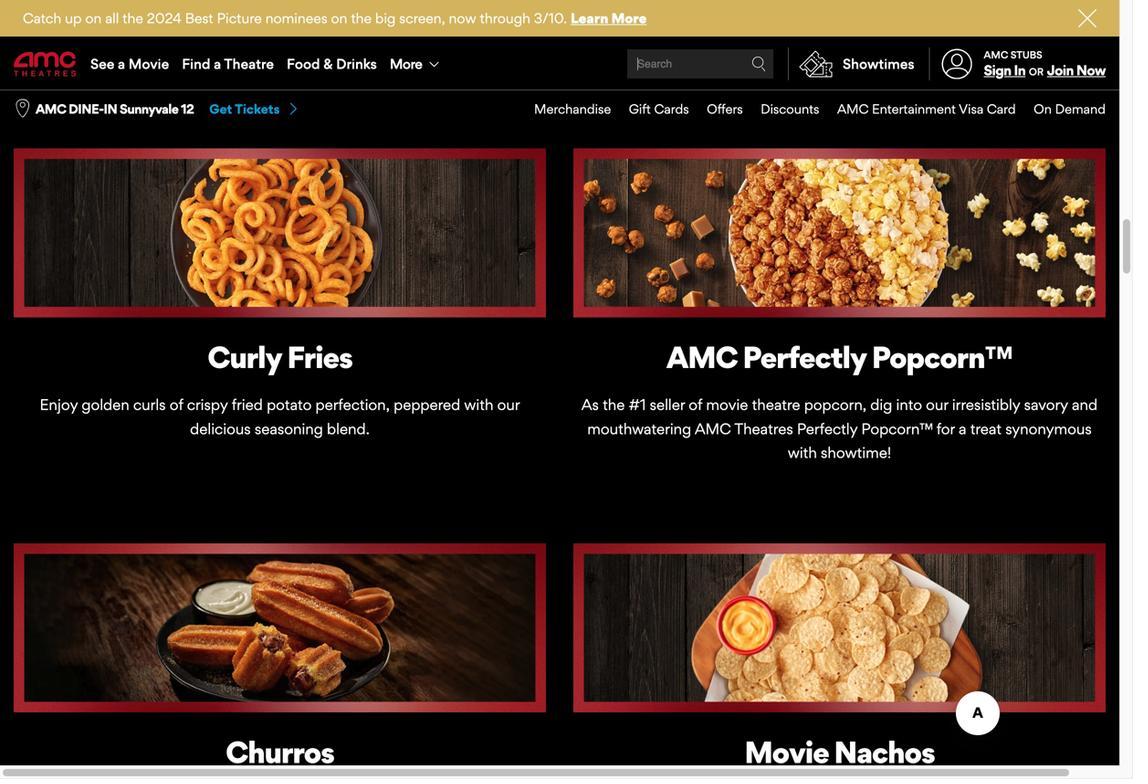Task type: vqa. For each thing, say whether or not it's contained in the screenshot.
#1
yes



Task type: locate. For each thing, give the bounding box(es) containing it.
amc up sign
[[984, 49, 1009, 61]]

1 side from the left
[[354, 48, 382, 66]]

perfectly inside as the #1 seller of movie theatre popcorn, dig into our irresistibly savory and mouthwatering amc theatres perfectly popcorn™ for a treat synonymous with showtime!
[[797, 420, 858, 438]]

& right food at top left
[[324, 55, 333, 72]]

cheese up 'tasty'
[[752, 24, 801, 42]]

on demand
[[1034, 101, 1106, 117]]

we
[[575, 24, 598, 42]]

2 horizontal spatial the
[[603, 396, 625, 414]]

perfection, inside "enjoy golden curls of crispy fried potato perfection, peppered with our delicious seasoning blend."
[[316, 396, 390, 414]]

0 vertical spatial movie
[[129, 55, 169, 72]]

our inside "enjoy golden curls of crispy fried potato perfection, peppered with our delicious seasoning blend."
[[497, 396, 520, 414]]

marinara
[[403, 48, 462, 66]]

1 horizontal spatial fried
[[232, 396, 263, 414]]

and
[[50, 48, 76, 66], [877, 48, 903, 66], [1072, 396, 1098, 414]]

0 horizontal spatial to
[[114, 48, 128, 66]]

to left 'tasty'
[[745, 48, 759, 66]]

sunnyvale
[[120, 101, 178, 117]]

of inside we turned creamy mac & cheese into a delicious, bite-sized finger food staple – hand breaded, fried to tasty perfection, and served with a side of zesty marinara.
[[1032, 48, 1046, 66]]

0 horizontal spatial on
[[85, 10, 102, 26]]

2 to from the left
[[745, 48, 759, 66]]

on inside get your hands on our breaded, melty mozzarella sticks loaded with cheese and fried to perfection. served with a savory side of marinara sauce.
[[131, 24, 149, 42]]

the right all
[[123, 10, 143, 26]]

0 vertical spatial perfection,
[[799, 48, 873, 66]]

side inside get your hands on our breaded, melty mozzarella sticks loaded with cheese and fried to perfection. served with a savory side of marinara sauce.
[[354, 48, 382, 66]]

1 vertical spatial get
[[209, 101, 232, 117]]

1 vertical spatial &
[[324, 55, 333, 72]]

into inside we turned creamy mac & cheese into a delicious, bite-sized finger food staple – hand breaded, fried to tasty perfection, and served with a side of zesty marinara.
[[805, 24, 831, 42]]

get right "12"
[[209, 101, 232, 117]]

and down your on the left of the page
[[50, 48, 76, 66]]

a up 'showtimes' link
[[835, 24, 843, 42]]

of up or
[[1032, 48, 1046, 66]]

sauce.
[[466, 48, 510, 66]]

into up showtimes image
[[805, 24, 831, 42]]

&
[[739, 24, 748, 42], [324, 55, 333, 72]]

served
[[907, 48, 952, 66]]

2024
[[147, 10, 182, 26]]

get
[[24, 24, 49, 42], [209, 101, 232, 117]]

of right curls
[[170, 396, 183, 414]]

1 vertical spatial popcorn™
[[862, 420, 933, 438]]

best
[[185, 10, 213, 26]]

1 vertical spatial breaded,
[[645, 48, 706, 66]]

amc for amc stubs sign in or join now
[[984, 49, 1009, 61]]

amc down movie
[[695, 420, 731, 438]]

0 vertical spatial menu
[[0, 38, 1120, 90]]

on left all
[[85, 10, 102, 26]]

up
[[65, 10, 82, 26]]

to right see
[[114, 48, 128, 66]]

fried down hands
[[79, 48, 111, 66]]

0 horizontal spatial more
[[390, 55, 422, 72]]

with down sized
[[956, 48, 985, 66]]

0 horizontal spatial our
[[153, 24, 175, 42]]

of right seller
[[689, 396, 702, 414]]

the left big
[[351, 10, 372, 26]]

nachos
[[834, 734, 935, 770]]

1 vertical spatial perfection,
[[316, 396, 390, 414]]

fried inside "enjoy golden curls of crispy fried potato perfection, peppered with our delicious seasoning blend."
[[232, 396, 263, 414]]

to inside we turned creamy mac & cheese into a delicious, bite-sized finger food staple – hand breaded, fried to tasty perfection, and served with a side of zesty marinara.
[[745, 48, 759, 66]]

sized
[[947, 24, 982, 42]]

a down mozzarella
[[295, 48, 303, 66]]

1 vertical spatial into
[[896, 396, 922, 414]]

stubs
[[1011, 49, 1043, 61]]

movie inside see a movie link
[[129, 55, 169, 72]]

amc logo image
[[14, 51, 78, 76], [14, 51, 78, 76]]

amc for amc entertainment visa card
[[837, 101, 869, 117]]

menu containing more
[[0, 38, 1120, 90]]

mozzarella
[[286, 24, 358, 42]]

cheese inside get your hands on our breaded, melty mozzarella sticks loaded with cheese and fried to perfection. served with a savory side of marinara sauce.
[[487, 24, 536, 42]]

cheese up sauce.
[[487, 24, 536, 42]]

0 vertical spatial into
[[805, 24, 831, 42]]

more inside button
[[390, 55, 422, 72]]

2 side from the left
[[1001, 48, 1028, 66]]

1 horizontal spatial on
[[131, 24, 149, 42]]

0 horizontal spatial savory
[[306, 48, 350, 66]]

screen,
[[399, 10, 445, 26]]

1 horizontal spatial into
[[896, 396, 922, 414]]

side
[[354, 48, 382, 66], [1001, 48, 1028, 66]]

more down loaded
[[390, 55, 422, 72]]

of inside as the #1 seller of movie theatre popcorn, dig into our irresistibly savory and mouthwatering amc theatres perfectly popcorn™ for a treat synonymous with showtime!
[[689, 396, 702, 414]]

as
[[582, 396, 599, 414]]

food & drinks link
[[280, 38, 383, 90]]

catch
[[23, 10, 61, 26]]

a right find at the left top of page
[[214, 55, 221, 72]]

our up perfection.
[[153, 24, 175, 42]]

1 horizontal spatial to
[[745, 48, 759, 66]]

0 horizontal spatial perfection,
[[316, 396, 390, 414]]

a
[[835, 24, 843, 42], [295, 48, 303, 66], [989, 48, 997, 66], [118, 55, 125, 72], [214, 55, 221, 72], [959, 420, 967, 438]]

amc inside amc entertainment visa card link
[[837, 101, 869, 117]]

search the AMC website text field
[[635, 57, 752, 71]]

get for get tickets
[[209, 101, 232, 117]]

all
[[105, 10, 119, 26]]

dig
[[871, 396, 893, 414]]

get inside get your hands on our breaded, melty mozzarella sticks loaded with cheese and fried to perfection. served with a savory side of marinara sauce.
[[24, 24, 49, 42]]

breaded, up find at the left top of page
[[179, 24, 240, 42]]

a inside as the #1 seller of movie theatre popcorn, dig into our irresistibly savory and mouthwatering amc theatres perfectly popcorn™ for a treat synonymous with showtime!
[[959, 420, 967, 438]]

sticks
[[362, 24, 400, 42]]

and inside as the #1 seller of movie theatre popcorn, dig into our irresistibly savory and mouthwatering amc theatres perfectly popcorn™ for a treat synonymous with showtime!
[[1072, 396, 1098, 414]]

and down delicious,
[[877, 48, 903, 66]]

2 horizontal spatial our
[[926, 396, 949, 414]]

perfection, up blend.
[[316, 396, 390, 414]]

fried inside get your hands on our breaded, melty mozzarella sticks loaded with cheese and fried to perfection. served with a savory side of marinara sauce.
[[79, 48, 111, 66]]

popcorn™ up irresistibly
[[872, 339, 1013, 376]]

into
[[805, 24, 831, 42], [896, 396, 922, 414]]

a down finger
[[989, 48, 997, 66]]

2 horizontal spatial fried
[[710, 48, 741, 66]]

on right all
[[131, 24, 149, 42]]

join now button
[[1047, 62, 1106, 79]]

tickets
[[235, 101, 280, 117]]

0 vertical spatial &
[[739, 24, 748, 42]]

1 horizontal spatial get
[[209, 101, 232, 117]]

amc up movie
[[667, 339, 738, 376]]

1 vertical spatial perfectly
[[797, 420, 858, 438]]

amc inside amc dine-in sunnyvale 12 button
[[36, 101, 66, 117]]

the left #1
[[603, 396, 625, 414]]

0 vertical spatial savory
[[306, 48, 350, 66]]

1 horizontal spatial our
[[497, 396, 520, 414]]

1 horizontal spatial savory
[[1024, 396, 1068, 414]]

a right for
[[959, 420, 967, 438]]

1 horizontal spatial breaded,
[[645, 48, 706, 66]]

1 horizontal spatial side
[[1001, 48, 1028, 66]]

1 horizontal spatial perfection,
[[799, 48, 873, 66]]

savory up synonymous
[[1024, 396, 1068, 414]]

0 horizontal spatial and
[[50, 48, 76, 66]]

sign in or join amc stubs element
[[929, 38, 1106, 90]]

perfection.
[[132, 48, 207, 66]]

more up hand
[[612, 10, 647, 26]]

delicious,
[[846, 24, 911, 42]]

0 vertical spatial get
[[24, 24, 49, 42]]

amc down marinara.
[[837, 101, 869, 117]]

0 horizontal spatial into
[[805, 24, 831, 42]]

0 horizontal spatial fried
[[79, 48, 111, 66]]

fried up delicious
[[232, 396, 263, 414]]

perfection, up marinara.
[[799, 48, 873, 66]]

and inside we turned creamy mac & cheese into a delicious, bite-sized finger food staple – hand breaded, fried to tasty perfection, and served with a side of zesty marinara.
[[877, 48, 903, 66]]

nominees
[[265, 10, 327, 26]]

perfection, inside we turned creamy mac & cheese into a delicious, bite-sized finger food staple – hand breaded, fried to tasty perfection, and served with a side of zesty marinara.
[[799, 48, 873, 66]]

popcorn,
[[804, 396, 867, 414]]

with inside "enjoy golden curls of crispy fried potato perfection, peppered with our delicious seasoning blend."
[[464, 396, 494, 414]]

cheese
[[487, 24, 536, 42], [752, 24, 801, 42]]

1 vertical spatial savory
[[1024, 396, 1068, 414]]

zesty
[[1050, 48, 1085, 66]]

menu
[[0, 38, 1120, 90], [517, 90, 1106, 128]]

breaded, down creamy
[[645, 48, 706, 66]]

curly fries image
[[14, 148, 546, 318]]

offers
[[707, 101, 743, 117]]

–
[[595, 48, 603, 66]]

in
[[1014, 62, 1026, 79]]

into right dig
[[896, 396, 922, 414]]

our for amc perfectly popcorn™
[[926, 396, 949, 414]]

menu up merchandise link
[[0, 38, 1120, 90]]

with right peppered
[[464, 396, 494, 414]]

food & drinks
[[287, 55, 377, 72]]

showtimes image
[[789, 47, 843, 80]]

discounts link
[[743, 90, 820, 128]]

user profile image
[[932, 49, 983, 79]]

1 horizontal spatial the
[[351, 10, 372, 26]]

finger
[[985, 24, 1025, 42]]

side inside we turned creamy mac & cheese into a delicious, bite-sized finger food staple – hand breaded, fried to tasty perfection, and served with a side of zesty marinara.
[[1001, 48, 1028, 66]]

our left as
[[497, 396, 520, 414]]

0 horizontal spatial side
[[354, 48, 382, 66]]

hand
[[607, 48, 641, 66]]

cards
[[654, 101, 689, 117]]

amc inside "amc stubs sign in or join now"
[[984, 49, 1009, 61]]

0 horizontal spatial &
[[324, 55, 333, 72]]

& right the mac
[[739, 24, 748, 42]]

perfectly down the popcorn,
[[797, 420, 858, 438]]

1 vertical spatial more
[[390, 55, 422, 72]]

0 horizontal spatial breaded,
[[179, 24, 240, 42]]

our up for
[[926, 396, 949, 414]]

a right see
[[118, 55, 125, 72]]

1 vertical spatial menu
[[517, 90, 1106, 128]]

gourmet popcorn image
[[574, 148, 1106, 318]]

fries
[[287, 339, 352, 376]]

the inside as the #1 seller of movie theatre popcorn, dig into our irresistibly savory and mouthwatering amc theatres perfectly popcorn™ for a treat synonymous with showtime!
[[603, 396, 625, 414]]

staple
[[1064, 24, 1105, 42]]

our
[[153, 24, 175, 42], [497, 396, 520, 414], [926, 396, 949, 414]]

on
[[1034, 101, 1052, 117]]

0 vertical spatial more
[[612, 10, 647, 26]]

a inside get your hands on our breaded, melty mozzarella sticks loaded with cheese and fried to perfection. served with a savory side of marinara sauce.
[[295, 48, 303, 66]]

0 vertical spatial breaded,
[[179, 24, 240, 42]]

and up synonymous
[[1072, 396, 1098, 414]]

0 horizontal spatial movie
[[129, 55, 169, 72]]

perfectly up theatre
[[743, 339, 867, 376]]

discounts
[[761, 101, 820, 117]]

gift
[[629, 101, 651, 117]]

0 horizontal spatial the
[[123, 10, 143, 26]]

cheese inside we turned creamy mac & cheese into a delicious, bite-sized finger food staple – hand breaded, fried to tasty perfection, and served with a side of zesty marinara.
[[752, 24, 801, 42]]

0 horizontal spatial cheese
[[487, 24, 536, 42]]

our inside as the #1 seller of movie theatre popcorn, dig into our irresistibly savory and mouthwatering amc theatres perfectly popcorn™ for a treat synonymous with showtime!
[[926, 396, 949, 414]]

showtimes link
[[788, 47, 915, 80]]

1 cheese from the left
[[487, 24, 536, 42]]

1 horizontal spatial movie
[[745, 734, 829, 770]]

0 horizontal spatial get
[[24, 24, 49, 42]]

savory down mozzarella
[[306, 48, 350, 66]]

1 to from the left
[[114, 48, 128, 66]]

2 horizontal spatial and
[[1072, 396, 1098, 414]]

popcorn™ down dig
[[862, 420, 933, 438]]

with inside as the #1 seller of movie theatre popcorn, dig into our irresistibly savory and mouthwatering amc theatres perfectly popcorn™ for a treat synonymous with showtime!
[[788, 444, 817, 462]]

savory inside get your hands on our breaded, melty mozzarella sticks loaded with cheese and fried to perfection. served with a savory side of marinara sauce.
[[306, 48, 350, 66]]

1 horizontal spatial cheese
[[752, 24, 801, 42]]

1 horizontal spatial and
[[877, 48, 903, 66]]

learn
[[571, 10, 609, 26]]

amc left dine-
[[36, 101, 66, 117]]

fried down the mac
[[710, 48, 741, 66]]

dialog
[[0, 0, 1133, 779]]

1 horizontal spatial &
[[739, 24, 748, 42]]

with down the theatres
[[788, 444, 817, 462]]

savory
[[306, 48, 350, 66], [1024, 396, 1068, 414]]

churros
[[226, 734, 334, 770]]

close this dialog image
[[1088, 709, 1106, 728]]

perfectly
[[743, 339, 867, 376], [797, 420, 858, 438]]

on
[[85, 10, 102, 26], [331, 10, 347, 26], [131, 24, 149, 42]]

2 cheese from the left
[[752, 24, 801, 42]]

movie
[[706, 396, 748, 414]]

2 horizontal spatial on
[[331, 10, 347, 26]]

join
[[1047, 62, 1074, 79]]

of down sticks
[[386, 48, 399, 66]]

on right the nominees
[[331, 10, 347, 26]]

with inside we turned creamy mac & cheese into a delicious, bite-sized finger food staple – hand breaded, fried to tasty perfection, and served with a side of zesty marinara.
[[956, 48, 985, 66]]

breaded,
[[179, 24, 240, 42], [645, 48, 706, 66]]

get left your on the left of the page
[[24, 24, 49, 42]]

menu down marinara.
[[517, 90, 1106, 128]]

amc
[[984, 49, 1009, 61], [837, 101, 869, 117], [36, 101, 66, 117], [667, 339, 738, 376], [695, 420, 731, 438]]



Task type: describe. For each thing, give the bounding box(es) containing it.
submit search icon image
[[752, 57, 766, 71]]

breaded, inside we turned creamy mac & cheese into a delicious, bite-sized finger food staple – hand breaded, fried to tasty perfection, and served with a side of zesty marinara.
[[645, 48, 706, 66]]

12
[[181, 101, 194, 117]]

0 vertical spatial popcorn™
[[872, 339, 1013, 376]]

enjoy
[[40, 396, 78, 414]]

mouthwatering
[[587, 420, 692, 438]]

picture
[[217, 10, 262, 26]]

treat
[[971, 420, 1002, 438]]

big
[[375, 10, 396, 26]]

hands
[[87, 24, 128, 42]]

our for curly fries
[[497, 396, 520, 414]]

churros image
[[14, 543, 546, 712]]

sign in button
[[984, 62, 1026, 79]]

find a theatre link
[[176, 38, 280, 90]]

delicious
[[190, 420, 251, 438]]

tasty
[[763, 48, 795, 66]]

turned
[[602, 24, 647, 42]]

amc inside as the #1 seller of movie theatre popcorn, dig into our irresistibly savory and mouthwatering amc theatres perfectly popcorn™ for a treat synonymous with showtime!
[[695, 420, 731, 438]]

amc dine-in sunnyvale 12
[[36, 101, 194, 117]]

find
[[182, 55, 210, 72]]

melty
[[244, 24, 282, 42]]

get tickets link
[[209, 101, 300, 118]]

drinks
[[336, 55, 377, 72]]

showtimes
[[843, 55, 915, 72]]

menu containing merchandise
[[517, 90, 1106, 128]]

through
[[480, 10, 531, 26]]

1 horizontal spatial more
[[612, 10, 647, 26]]

now
[[449, 10, 476, 26]]

showtime!
[[821, 444, 892, 462]]

see a movie link
[[84, 38, 176, 90]]

food
[[287, 55, 320, 72]]

mac
[[705, 24, 735, 42]]

for
[[937, 420, 955, 438]]

demand
[[1055, 101, 1106, 117]]

creamy
[[651, 24, 701, 42]]

on demand link
[[1016, 90, 1106, 128]]

merchandise link
[[517, 90, 611, 128]]

1 vertical spatial movie
[[745, 734, 829, 770]]

visa
[[959, 101, 984, 117]]

and inside get your hands on our breaded, melty mozzarella sticks loaded with cheese and fried to perfection. served with a savory side of marinara sauce.
[[50, 48, 76, 66]]

of inside get your hands on our breaded, melty mozzarella sticks loaded with cheese and fried to perfection. served with a savory side of marinara sauce.
[[386, 48, 399, 66]]

sign
[[984, 62, 1012, 79]]

theatre
[[224, 55, 274, 72]]

more button
[[383, 38, 450, 90]]

potato
[[267, 396, 312, 414]]

#1
[[629, 396, 646, 414]]

food
[[1029, 24, 1060, 42]]

amc entertainment visa card
[[837, 101, 1016, 117]]

our inside get your hands on our breaded, melty mozzarella sticks loaded with cheese and fried to perfection. served with a savory side of marinara sauce.
[[153, 24, 175, 42]]

with down melty
[[262, 48, 291, 66]]

to inside get your hands on our breaded, melty mozzarella sticks loaded with cheese and fried to perfection. served with a savory side of marinara sauce.
[[114, 48, 128, 66]]

seasoning
[[255, 420, 323, 438]]

savory inside as the #1 seller of movie theatre popcorn, dig into our irresistibly savory and mouthwatering amc theatres perfectly popcorn™ for a treat synonymous with showtime!
[[1024, 396, 1068, 414]]

curls
[[133, 396, 166, 414]]

irresistibly
[[952, 396, 1021, 414]]

with up sauce.
[[454, 24, 483, 42]]

amc dine-in sunnyvale 12 button
[[36, 100, 194, 118]]

fried inside we turned creamy mac & cheese into a delicious, bite-sized finger food staple – hand breaded, fried to tasty perfection, and served with a side of zesty marinara.
[[710, 48, 741, 66]]

card
[[987, 101, 1016, 117]]

into inside as the #1 seller of movie theatre popcorn, dig into our irresistibly savory and mouthwatering amc theatres perfectly popcorn™ for a treat synonymous with showtime!
[[896, 396, 922, 414]]

golden
[[82, 396, 129, 414]]

breaded, inside get your hands on our breaded, melty mozzarella sticks loaded with cheese and fried to perfection. served with a savory side of marinara sauce.
[[179, 24, 240, 42]]

offers link
[[689, 90, 743, 128]]

see a movie
[[90, 55, 169, 72]]

gift cards
[[629, 101, 689, 117]]

amc entertainment visa card link
[[820, 90, 1016, 128]]

get tickets
[[209, 101, 280, 117]]

enjoy golden curls of crispy fried potato perfection, peppered with our delicious seasoning blend.
[[40, 396, 520, 438]]

peppered
[[394, 396, 461, 414]]

synonymous
[[1006, 420, 1092, 438]]

learn more link
[[571, 10, 647, 26]]

seller
[[650, 396, 685, 414]]

get your hands on our breaded, melty mozzarella sticks loaded with cheese and fried to perfection. served with a savory side of marinara sauce.
[[24, 24, 536, 66]]

popcorn™ inside as the #1 seller of movie theatre popcorn, dig into our irresistibly savory and mouthwatering amc theatres perfectly popcorn™ for a treat synonymous with showtime!
[[862, 420, 933, 438]]

now
[[1077, 62, 1106, 79]]

served
[[210, 48, 258, 66]]

0 vertical spatial perfectly
[[743, 339, 867, 376]]

curly fries
[[208, 339, 352, 376]]

we turned creamy mac & cheese into a delicious, bite-sized finger food staple – hand breaded, fried to tasty perfection, and served with a side of zesty marinara.
[[575, 24, 1105, 90]]

find a theatre
[[182, 55, 274, 72]]

nachos image
[[574, 543, 1106, 712]]

movie nachos
[[745, 734, 935, 770]]

marinara.
[[808, 72, 871, 90]]

of inside "enjoy golden curls of crispy fried potato perfection, peppered with our delicious seasoning blend."
[[170, 396, 183, 414]]

amc for amc dine-in sunnyvale 12
[[36, 101, 66, 117]]

entertainment
[[872, 101, 956, 117]]

dine-
[[69, 101, 104, 117]]

curly
[[208, 339, 282, 376]]

in
[[104, 101, 117, 117]]

get for get your hands on our breaded, melty mozzarella sticks loaded with cheese and fried to perfection. served with a savory side of marinara sauce.
[[24, 24, 49, 42]]

gift cards link
[[611, 90, 689, 128]]

& inside we turned creamy mac & cheese into a delicious, bite-sized finger food staple – hand breaded, fried to tasty perfection, and served with a side of zesty marinara.
[[739, 24, 748, 42]]

see
[[90, 55, 114, 72]]

amc for amc perfectly popcorn™
[[667, 339, 738, 376]]

as the #1 seller of movie theatre popcorn, dig into our irresistibly savory and mouthwatering amc theatres perfectly popcorn™ for a treat synonymous with showtime!
[[582, 396, 1098, 462]]

amc stubs sign in or join now
[[984, 49, 1106, 79]]

blend.
[[327, 420, 370, 438]]

catch up on all the 2024 best picture nominees on the big screen, now through 3/10. learn more
[[23, 10, 647, 26]]



